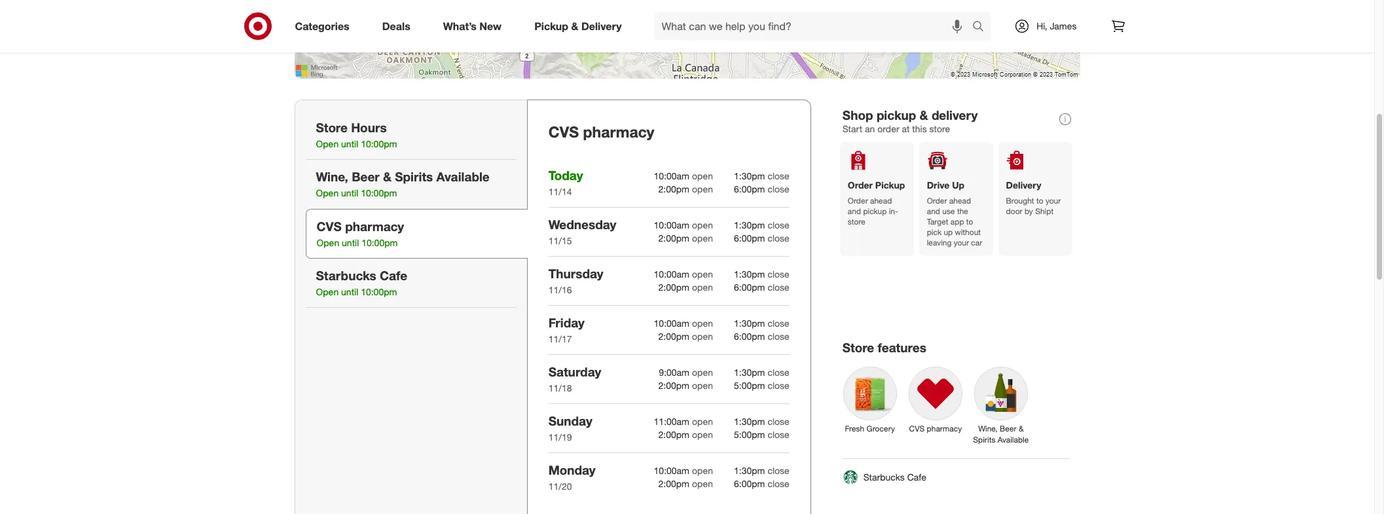 Task type: describe. For each thing, give the bounding box(es) containing it.
to inside delivery brought to your door by shipt
[[1037, 196, 1044, 206]]

wine, for wine, beer & spirits available open until 10:00pm
[[316, 169, 348, 184]]

monday 11/20
[[549, 462, 596, 492]]

& for wine, beer & spirits available open until 10:00pm
[[383, 169, 392, 184]]

3 close from the top
[[768, 219, 790, 230]]

0 vertical spatial cvs pharmacy
[[549, 123, 655, 141]]

grocery
[[867, 424, 895, 434]]

5:00pm for sunday
[[734, 429, 765, 440]]

use
[[943, 206, 955, 216]]

1:30pm for monday
[[734, 465, 765, 476]]

11/16
[[549, 284, 572, 295]]

pickup & delivery
[[535, 19, 622, 32]]

11/17
[[549, 333, 572, 344]]

wednesday 11/15
[[549, 217, 617, 246]]

what's new
[[443, 19, 502, 32]]

what's
[[443, 19, 477, 32]]

delivery inside 'link'
[[582, 19, 622, 32]]

order pickup order ahead and pickup in- store
[[848, 180, 905, 227]]

store features
[[843, 340, 927, 355]]

shop
[[843, 107, 874, 123]]

1:30pm for sunday
[[734, 416, 765, 427]]

search
[[967, 21, 998, 34]]

10 close from the top
[[768, 380, 790, 391]]

10:00am open for monday
[[654, 465, 713, 476]]

thursday 11/16
[[549, 266, 604, 295]]

5:00pm for saturday
[[734, 380, 765, 391]]

10:00am open for friday
[[654, 318, 713, 329]]

drive up order ahead and use the target app to pick up without leaving your car
[[927, 180, 983, 248]]

pick
[[927, 227, 942, 237]]

3 open from the top
[[692, 219, 713, 230]]

pickup inside order pickup order ahead and pickup in- store
[[876, 180, 905, 191]]

features
[[878, 340, 927, 355]]

11:00am
[[654, 416, 690, 427]]

your inside drive up order ahead and use the target app to pick up without leaving your car
[[954, 238, 969, 248]]

8 close from the top
[[768, 331, 790, 342]]

6:00pm for today
[[734, 183, 765, 194]]

search button
[[967, 12, 998, 43]]

sunday 11/19
[[549, 413, 593, 443]]

ahead for pickup
[[870, 196, 892, 206]]

sunday
[[549, 413, 593, 428]]

hi, james
[[1037, 20, 1077, 31]]

1:30pm for thursday
[[734, 268, 765, 280]]

new
[[480, 19, 502, 32]]

cvs pharmacy open until 10:00pm
[[317, 219, 404, 248]]

without
[[955, 227, 981, 237]]

delivery
[[932, 107, 978, 123]]

monday
[[549, 462, 596, 477]]

10 open from the top
[[692, 380, 713, 391]]

friday 11/17
[[549, 315, 585, 344]]

10:00pm for hours
[[361, 138, 397, 149]]

6:00pm close for wednesday
[[734, 232, 790, 244]]

1:30pm close for monday
[[734, 465, 790, 476]]

1:30pm close for thursday
[[734, 268, 790, 280]]

up
[[944, 227, 953, 237]]

store inside order pickup order ahead and pickup in- store
[[848, 217, 866, 227]]

wine, beer & spirits available link
[[969, 361, 1034, 448]]

categories link
[[284, 12, 366, 41]]

7 open from the top
[[692, 318, 713, 329]]

available for wine, beer & spirits available open until 10:00pm
[[437, 169, 490, 184]]

1:30pm for saturday
[[734, 367, 765, 378]]

13 close from the top
[[768, 465, 790, 476]]

shop pickup & delivery start an order at this store
[[843, 107, 978, 134]]

brought
[[1006, 196, 1035, 206]]

2 close from the top
[[768, 183, 790, 194]]

until for store
[[341, 138, 358, 149]]

starbucks for starbucks cafe
[[864, 472, 905, 483]]

fresh grocery link
[[838, 361, 903, 437]]

12 close from the top
[[768, 429, 790, 440]]

an
[[865, 123, 875, 134]]

the
[[957, 206, 969, 216]]

14 close from the top
[[768, 478, 790, 489]]

6:00pm for friday
[[734, 331, 765, 342]]

delivery inside delivery brought to your door by shipt
[[1006, 180, 1042, 191]]

& inside 'link'
[[571, 19, 579, 32]]

11/14
[[549, 186, 572, 197]]

11 close from the top
[[768, 416, 790, 427]]

2 open from the top
[[692, 183, 713, 194]]

6 close from the top
[[768, 282, 790, 293]]

11 open from the top
[[692, 416, 713, 427]]

ahead for up
[[950, 196, 971, 206]]

5 close from the top
[[768, 268, 790, 280]]

target
[[927, 217, 949, 227]]

pickup inside 'link'
[[535, 19, 569, 32]]

shipt
[[1036, 206, 1054, 216]]

store capabilities with hours, vertical tabs tab list
[[294, 100, 528, 514]]

10:00pm for cafe
[[361, 286, 397, 297]]

friday
[[549, 315, 585, 330]]

0 vertical spatial pharmacy
[[583, 123, 655, 141]]

starbucks cafe open until 10:00pm
[[316, 268, 408, 297]]

your inside delivery brought to your door by shipt
[[1046, 196, 1061, 206]]

1 horizontal spatial cvs
[[549, 123, 579, 141]]

deals link
[[371, 12, 427, 41]]

starbucks for starbucks cafe open until 10:00pm
[[316, 268, 377, 283]]

6:00pm close for friday
[[734, 331, 790, 342]]

wine, beer & spirits available open until 10:00pm
[[316, 169, 490, 199]]

1:30pm close for friday
[[734, 318, 790, 329]]

fresh grocery
[[845, 424, 895, 434]]

today 11/14
[[549, 168, 583, 197]]

6:00pm close for monday
[[734, 478, 790, 489]]

until for starbucks
[[341, 286, 358, 297]]

9:00am open
[[659, 367, 713, 378]]

car
[[972, 238, 983, 248]]

& for wine, beer & spirits available
[[1019, 424, 1024, 434]]

wednesday
[[549, 217, 617, 232]]

2:00pm open for saturday
[[659, 380, 713, 391]]

until inside wine, beer & spirits available open until 10:00pm
[[341, 187, 358, 199]]

door
[[1006, 206, 1023, 216]]

what's new link
[[432, 12, 518, 41]]

2:00pm for friday
[[659, 331, 690, 342]]

2:00pm for saturday
[[659, 380, 690, 391]]

1:30pm for wednesday
[[734, 219, 765, 230]]



Task type: locate. For each thing, give the bounding box(es) containing it.
0 horizontal spatial cvs pharmacy
[[549, 123, 655, 141]]

at
[[902, 123, 910, 134]]

cvs right grocery
[[909, 424, 925, 434]]

9:00am
[[659, 367, 690, 378]]

6:00pm
[[734, 183, 765, 194], [734, 232, 765, 244], [734, 282, 765, 293], [734, 331, 765, 342], [734, 478, 765, 489]]

1 horizontal spatial pickup
[[876, 180, 905, 191]]

pickup up the order
[[877, 107, 917, 123]]

11/15
[[549, 235, 572, 246]]

6:00pm for thursday
[[734, 282, 765, 293]]

1:30pm
[[734, 170, 765, 181], [734, 219, 765, 230], [734, 268, 765, 280], [734, 318, 765, 329], [734, 367, 765, 378], [734, 416, 765, 427], [734, 465, 765, 476]]

1 horizontal spatial ahead
[[950, 196, 971, 206]]

5 10:00am from the top
[[654, 465, 690, 476]]

0 vertical spatial your
[[1046, 196, 1061, 206]]

1 vertical spatial store
[[843, 340, 875, 355]]

1 vertical spatial cvs pharmacy
[[909, 424, 962, 434]]

1 5:00pm close from the top
[[734, 380, 790, 391]]

1 6:00pm from the top
[[734, 183, 765, 194]]

6:00pm close
[[734, 183, 790, 194], [734, 232, 790, 244], [734, 282, 790, 293], [734, 331, 790, 342], [734, 478, 790, 489]]

1 ahead from the left
[[870, 196, 892, 206]]

1 horizontal spatial delivery
[[1006, 180, 1042, 191]]

3 1:30pm from the top
[[734, 268, 765, 280]]

store left hours on the left top
[[316, 120, 348, 135]]

14 open from the top
[[692, 478, 713, 489]]

2:00pm for wednesday
[[659, 232, 690, 244]]

2 horizontal spatial pharmacy
[[927, 424, 962, 434]]

10:00am for friday
[[654, 318, 690, 329]]

1 vertical spatial your
[[954, 238, 969, 248]]

close
[[768, 170, 790, 181], [768, 183, 790, 194], [768, 219, 790, 230], [768, 232, 790, 244], [768, 268, 790, 280], [768, 282, 790, 293], [768, 318, 790, 329], [768, 331, 790, 342], [768, 367, 790, 378], [768, 380, 790, 391], [768, 416, 790, 427], [768, 429, 790, 440], [768, 465, 790, 476], [768, 478, 790, 489]]

order inside drive up order ahead and use the target app to pick up without leaving your car
[[927, 196, 947, 206]]

wine,
[[316, 169, 348, 184], [979, 424, 998, 434]]

6 2:00pm from the top
[[659, 429, 690, 440]]

to
[[1037, 196, 1044, 206], [967, 217, 974, 227]]

6 1:30pm from the top
[[734, 416, 765, 427]]

1 vertical spatial wine,
[[979, 424, 998, 434]]

10:00pm up cvs pharmacy open until 10:00pm
[[361, 187, 397, 199]]

1:30pm for friday
[[734, 318, 765, 329]]

1 horizontal spatial wine,
[[979, 424, 998, 434]]

1 horizontal spatial store
[[843, 340, 875, 355]]

2 10:00am open from the top
[[654, 219, 713, 230]]

1 10:00am open from the top
[[654, 170, 713, 181]]

pickup
[[877, 107, 917, 123], [864, 206, 887, 216]]

0 vertical spatial store
[[930, 123, 950, 134]]

5 2:00pm open from the top
[[659, 380, 713, 391]]

1 horizontal spatial pharmacy
[[583, 123, 655, 141]]

1:30pm for today
[[734, 170, 765, 181]]

starbucks cafe
[[864, 472, 927, 483]]

3 2:00pm open from the top
[[659, 282, 713, 293]]

4 open from the top
[[692, 232, 713, 244]]

0 vertical spatial 5:00pm close
[[734, 380, 790, 391]]

leaving
[[927, 238, 952, 248]]

ahead up in-
[[870, 196, 892, 206]]

6:00pm close for thursday
[[734, 282, 790, 293]]

0 vertical spatial cvs
[[549, 123, 579, 141]]

5 6:00pm close from the top
[[734, 478, 790, 489]]

app
[[951, 217, 964, 227]]

1 vertical spatial starbucks
[[864, 472, 905, 483]]

1 vertical spatial cvs
[[317, 219, 342, 234]]

1 open from the top
[[692, 170, 713, 181]]

start
[[843, 123, 863, 134]]

10:00pm
[[361, 138, 397, 149], [361, 187, 397, 199], [362, 237, 398, 248], [361, 286, 397, 297]]

2 2:00pm open from the top
[[659, 232, 713, 244]]

4 10:00am from the top
[[654, 318, 690, 329]]

1 vertical spatial 5:00pm
[[734, 429, 765, 440]]

5 1:30pm close from the top
[[734, 367, 790, 378]]

& inside wine, beer & spirits available open until 10:00pm
[[383, 169, 392, 184]]

0 horizontal spatial pickup
[[535, 19, 569, 32]]

2 vertical spatial pharmacy
[[927, 424, 962, 434]]

and
[[848, 206, 861, 216], [927, 206, 941, 216]]

11/19
[[549, 432, 572, 443]]

10:00pm up starbucks cafe open until 10:00pm
[[362, 237, 398, 248]]

0 horizontal spatial delivery
[[582, 19, 622, 32]]

5:00pm close
[[734, 380, 790, 391], [734, 429, 790, 440]]

0 horizontal spatial cafe
[[380, 268, 408, 283]]

2 5:00pm from the top
[[734, 429, 765, 440]]

3 10:00am from the top
[[654, 268, 690, 280]]

order
[[848, 180, 873, 191], [848, 196, 868, 206], [927, 196, 947, 206]]

10:00am for monday
[[654, 465, 690, 476]]

by
[[1025, 206, 1033, 216]]

pickup right new
[[535, 19, 569, 32]]

1 5:00pm from the top
[[734, 380, 765, 391]]

to up without
[[967, 217, 974, 227]]

2 and from the left
[[927, 206, 941, 216]]

pharmacy inside cvs pharmacy open until 10:00pm
[[345, 219, 404, 234]]

3 1:30pm close from the top
[[734, 268, 790, 280]]

pickup & delivery link
[[523, 12, 638, 41]]

1 10:00am from the top
[[654, 170, 690, 181]]

1 horizontal spatial cafe
[[908, 472, 927, 483]]

pharmacy
[[583, 123, 655, 141], [345, 219, 404, 234], [927, 424, 962, 434]]

7 close from the top
[[768, 318, 790, 329]]

wine, right cvs pharmacy link on the bottom right
[[979, 424, 998, 434]]

10:00am open for today
[[654, 170, 713, 181]]

open
[[692, 170, 713, 181], [692, 183, 713, 194], [692, 219, 713, 230], [692, 232, 713, 244], [692, 268, 713, 280], [692, 282, 713, 293], [692, 318, 713, 329], [692, 331, 713, 342], [692, 367, 713, 378], [692, 380, 713, 391], [692, 416, 713, 427], [692, 429, 713, 440], [692, 465, 713, 476], [692, 478, 713, 489]]

2:00pm for sunday
[[659, 429, 690, 440]]

11/20
[[549, 481, 572, 492]]

open for store hours
[[316, 138, 339, 149]]

2:00pm open for thursday
[[659, 282, 713, 293]]

0 horizontal spatial pharmacy
[[345, 219, 404, 234]]

1 2:00pm from the top
[[659, 183, 690, 194]]

13 open from the top
[[692, 465, 713, 476]]

until down hours on the left top
[[341, 138, 358, 149]]

0 horizontal spatial your
[[954, 238, 969, 248]]

5 open from the top
[[692, 268, 713, 280]]

ahead inside drive up order ahead and use the target app to pick up without leaving your car
[[950, 196, 971, 206]]

pickup up in-
[[876, 180, 905, 191]]

2 5:00pm close from the top
[[734, 429, 790, 440]]

spirits for wine, beer & spirits available open until 10:00pm
[[395, 169, 433, 184]]

0 horizontal spatial ahead
[[870, 196, 892, 206]]

4 6:00pm from the top
[[734, 331, 765, 342]]

1:30pm close for sunday
[[734, 416, 790, 427]]

spirits
[[395, 169, 433, 184], [974, 435, 996, 445]]

delivery brought to your door by shipt
[[1006, 180, 1061, 216]]

in-
[[889, 206, 898, 216]]

available
[[437, 169, 490, 184], [998, 435, 1029, 445]]

6 open from the top
[[692, 282, 713, 293]]

& for shop pickup & delivery start an order at this store
[[920, 107, 929, 123]]

pharmacy inside cvs pharmacy link
[[927, 424, 962, 434]]

to inside drive up order ahead and use the target app to pick up without leaving your car
[[967, 217, 974, 227]]

1 vertical spatial store
[[848, 217, 866, 227]]

open inside cvs pharmacy open until 10:00pm
[[317, 237, 339, 248]]

up
[[952, 180, 965, 191]]

wine, down store hours open until 10:00pm
[[316, 169, 348, 184]]

1 horizontal spatial spirits
[[974, 435, 996, 445]]

cafe inside starbucks cafe open until 10:00pm
[[380, 268, 408, 283]]

open for cvs pharmacy
[[317, 237, 339, 248]]

10:00pm inside cvs pharmacy open until 10:00pm
[[362, 237, 398, 248]]

4 2:00pm from the top
[[659, 331, 690, 342]]

What can we help you find? suggestions appear below search field
[[654, 12, 976, 41]]

5 2:00pm from the top
[[659, 380, 690, 391]]

available inside wine, beer & spirits available
[[998, 435, 1029, 445]]

2:00pm for today
[[659, 183, 690, 194]]

5:00pm close for saturday
[[734, 380, 790, 391]]

2:00pm open for monday
[[659, 478, 713, 489]]

until up cvs pharmacy open until 10:00pm
[[341, 187, 358, 199]]

10:00am open for wednesday
[[654, 219, 713, 230]]

10:00pm for pharmacy
[[362, 237, 398, 248]]

cvs pharmacy link
[[903, 361, 969, 437]]

pickup left in-
[[864, 206, 887, 216]]

1 vertical spatial available
[[998, 435, 1029, 445]]

spirits inside wine, beer & spirits available
[[974, 435, 996, 445]]

this
[[913, 123, 927, 134]]

6 1:30pm close from the top
[[734, 416, 790, 427]]

today
[[549, 168, 583, 183]]

10:00am open for thursday
[[654, 268, 713, 280]]

until inside store hours open until 10:00pm
[[341, 138, 358, 149]]

1 horizontal spatial available
[[998, 435, 1029, 445]]

starbucks
[[316, 268, 377, 283], [864, 472, 905, 483]]

cvs up today
[[549, 123, 579, 141]]

2:00pm open for today
[[659, 183, 713, 194]]

10:00pm inside store hours open until 10:00pm
[[361, 138, 397, 149]]

1 close from the top
[[768, 170, 790, 181]]

store
[[930, 123, 950, 134], [848, 217, 866, 227]]

and for order
[[848, 206, 861, 216]]

store left features
[[843, 340, 875, 355]]

and inside drive up order ahead and use the target app to pick up without leaving your car
[[927, 206, 941, 216]]

8 open from the top
[[692, 331, 713, 342]]

0 vertical spatial cafe
[[380, 268, 408, 283]]

1 1:30pm close from the top
[[734, 170, 790, 181]]

1 vertical spatial pharmacy
[[345, 219, 404, 234]]

cvs
[[549, 123, 579, 141], [317, 219, 342, 234], [909, 424, 925, 434]]

available for wine, beer & spirits available
[[998, 435, 1029, 445]]

starbucks inside starbucks cafe open until 10:00pm
[[316, 268, 377, 283]]

until up starbucks cafe open until 10:00pm
[[342, 237, 359, 248]]

&
[[571, 19, 579, 32], [920, 107, 929, 123], [383, 169, 392, 184], [1019, 424, 1024, 434]]

6:00pm close for today
[[734, 183, 790, 194]]

0 vertical spatial beer
[[352, 169, 380, 184]]

0 horizontal spatial store
[[848, 217, 866, 227]]

2 10:00am from the top
[[654, 219, 690, 230]]

1:30pm close for wednesday
[[734, 219, 790, 230]]

2 1:30pm from the top
[[734, 219, 765, 230]]

until down cvs pharmacy open until 10:00pm
[[341, 286, 358, 297]]

0 horizontal spatial store
[[316, 120, 348, 135]]

delivery
[[582, 19, 622, 32], [1006, 180, 1042, 191]]

0 vertical spatial pickup
[[877, 107, 917, 123]]

beer for wine, beer & spirits available open until 10:00pm
[[352, 169, 380, 184]]

cvs pharmacy inside cvs pharmacy link
[[909, 424, 962, 434]]

fresh
[[845, 424, 865, 434]]

0 vertical spatial pickup
[[535, 19, 569, 32]]

1 2:00pm open from the top
[[659, 183, 713, 194]]

7 1:30pm close from the top
[[734, 465, 790, 476]]

open inside wine, beer & spirits available open until 10:00pm
[[316, 187, 339, 199]]

wine, inside wine, beer & spirits available open until 10:00pm
[[316, 169, 348, 184]]

hours
[[351, 120, 387, 135]]

order for order pickup
[[848, 196, 868, 206]]

1 vertical spatial pickup
[[876, 180, 905, 191]]

to up shipt in the right of the page
[[1037, 196, 1044, 206]]

0 vertical spatial available
[[437, 169, 490, 184]]

your down without
[[954, 238, 969, 248]]

thursday
[[549, 266, 604, 281]]

starbucks down grocery
[[864, 472, 905, 483]]

cafe for starbucks cafe open until 10:00pm
[[380, 268, 408, 283]]

2 6:00pm close from the top
[[734, 232, 790, 244]]

cafe for starbucks cafe
[[908, 472, 927, 483]]

2:00pm open for wednesday
[[659, 232, 713, 244]]

open for starbucks cafe
[[316, 286, 339, 297]]

until inside cvs pharmacy open until 10:00pm
[[342, 237, 359, 248]]

2 ahead from the left
[[950, 196, 971, 206]]

10:00pm down hours on the left top
[[361, 138, 397, 149]]

10:00am for thursday
[[654, 268, 690, 280]]

7 1:30pm from the top
[[734, 465, 765, 476]]

6:00pm for wednesday
[[734, 232, 765, 244]]

0 horizontal spatial cvs
[[317, 219, 342, 234]]

& inside wine, beer & spirits available
[[1019, 424, 1024, 434]]

11:00am open
[[654, 416, 713, 427]]

10:00am open
[[654, 170, 713, 181], [654, 219, 713, 230], [654, 268, 713, 280], [654, 318, 713, 329], [654, 465, 713, 476]]

6:00pm for monday
[[734, 478, 765, 489]]

categories
[[295, 19, 350, 32]]

and left in-
[[848, 206, 861, 216]]

4 1:30pm close from the top
[[734, 318, 790, 329]]

1 vertical spatial cafe
[[908, 472, 927, 483]]

4 10:00am open from the top
[[654, 318, 713, 329]]

0 horizontal spatial to
[[967, 217, 974, 227]]

available inside wine, beer & spirits available open until 10:00pm
[[437, 169, 490, 184]]

order
[[878, 123, 900, 134]]

beer inside wine, beer & spirits available
[[1000, 424, 1017, 434]]

0 horizontal spatial and
[[848, 206, 861, 216]]

wine, inside wine, beer & spirits available
[[979, 424, 998, 434]]

drive
[[927, 180, 950, 191]]

spirits inside wine, beer & spirits available open until 10:00pm
[[395, 169, 433, 184]]

0 horizontal spatial spirits
[[395, 169, 433, 184]]

9 close from the top
[[768, 367, 790, 378]]

2 vertical spatial cvs
[[909, 424, 925, 434]]

1 vertical spatial 5:00pm close
[[734, 429, 790, 440]]

2:00pm for monday
[[659, 478, 690, 489]]

cvs up starbucks cafe open until 10:00pm
[[317, 219, 342, 234]]

cvs pharmacy right grocery
[[909, 424, 962, 434]]

beer for wine, beer & spirits available
[[1000, 424, 1017, 434]]

store hours open until 10:00pm
[[316, 120, 397, 149]]

wine, beer & spirits available
[[974, 424, 1029, 445]]

saturday
[[549, 364, 602, 379]]

0 vertical spatial to
[[1037, 196, 1044, 206]]

store inside shop pickup & delivery start an order at this store
[[930, 123, 950, 134]]

5 1:30pm from the top
[[734, 367, 765, 378]]

and for drive
[[927, 206, 941, 216]]

1 horizontal spatial to
[[1037, 196, 1044, 206]]

3 10:00am open from the top
[[654, 268, 713, 280]]

0 vertical spatial 5:00pm
[[734, 380, 765, 391]]

1 vertical spatial spirits
[[974, 435, 996, 445]]

0 horizontal spatial available
[[437, 169, 490, 184]]

open inside store hours open until 10:00pm
[[316, 138, 339, 149]]

2 1:30pm close from the top
[[734, 219, 790, 230]]

4 1:30pm from the top
[[734, 318, 765, 329]]

12 open from the top
[[692, 429, 713, 440]]

james
[[1050, 20, 1077, 31]]

5 10:00am open from the top
[[654, 465, 713, 476]]

9 open from the top
[[692, 367, 713, 378]]

wine, for wine, beer & spirits available
[[979, 424, 998, 434]]

2 2:00pm from the top
[[659, 232, 690, 244]]

1 vertical spatial beer
[[1000, 424, 1017, 434]]

order for drive up
[[927, 196, 947, 206]]

10:00am
[[654, 170, 690, 181], [654, 219, 690, 230], [654, 268, 690, 280], [654, 318, 690, 329], [654, 465, 690, 476]]

3 6:00pm from the top
[[734, 282, 765, 293]]

4 2:00pm open from the top
[[659, 331, 713, 342]]

10:00am for today
[[654, 170, 690, 181]]

1 vertical spatial to
[[967, 217, 974, 227]]

ahead inside order pickup order ahead and pickup in- store
[[870, 196, 892, 206]]

10:00pm inside starbucks cafe open until 10:00pm
[[361, 286, 397, 297]]

1:30pm close for saturday
[[734, 367, 790, 378]]

0 vertical spatial starbucks
[[316, 268, 377, 283]]

0 horizontal spatial starbucks
[[316, 268, 377, 283]]

starbucks down cvs pharmacy open until 10:00pm
[[316, 268, 377, 283]]

5:00pm close for sunday
[[734, 429, 790, 440]]

6 2:00pm open from the top
[[659, 429, 713, 440]]

pickup inside order pickup order ahead and pickup in- store
[[864, 206, 887, 216]]

1 horizontal spatial store
[[930, 123, 950, 134]]

5:00pm
[[734, 380, 765, 391], [734, 429, 765, 440]]

3 2:00pm from the top
[[659, 282, 690, 293]]

beer inside wine, beer & spirits available open until 10:00pm
[[352, 169, 380, 184]]

pickup
[[535, 19, 569, 32], [876, 180, 905, 191]]

2:00pm open
[[659, 183, 713, 194], [659, 232, 713, 244], [659, 282, 713, 293], [659, 331, 713, 342], [659, 380, 713, 391], [659, 429, 713, 440], [659, 478, 713, 489]]

1 vertical spatial delivery
[[1006, 180, 1042, 191]]

until
[[341, 138, 358, 149], [341, 187, 358, 199], [342, 237, 359, 248], [341, 286, 358, 297]]

open inside starbucks cafe open until 10:00pm
[[316, 286, 339, 297]]

until inside starbucks cafe open until 10:00pm
[[341, 286, 358, 297]]

2 horizontal spatial cvs
[[909, 424, 925, 434]]

cvs pharmacy up today
[[549, 123, 655, 141]]

1 horizontal spatial starbucks
[[864, 472, 905, 483]]

10:00pm down cvs pharmacy open until 10:00pm
[[361, 286, 397, 297]]

0 horizontal spatial wine,
[[316, 169, 348, 184]]

4 6:00pm close from the top
[[734, 331, 790, 342]]

ahead
[[870, 196, 892, 206], [950, 196, 971, 206]]

until for cvs
[[342, 237, 359, 248]]

store inside store hours open until 10:00pm
[[316, 120, 348, 135]]

1 1:30pm from the top
[[734, 170, 765, 181]]

7 2:00pm open from the top
[[659, 478, 713, 489]]

1 and from the left
[[848, 206, 861, 216]]

& inside shop pickup & delivery start an order at this store
[[920, 107, 929, 123]]

1 horizontal spatial and
[[927, 206, 941, 216]]

1 horizontal spatial beer
[[1000, 424, 1017, 434]]

store for store features
[[843, 340, 875, 355]]

your up shipt in the right of the page
[[1046, 196, 1061, 206]]

1 horizontal spatial cvs pharmacy
[[909, 424, 962, 434]]

store for store hours open until 10:00pm
[[316, 120, 348, 135]]

1:30pm close for today
[[734, 170, 790, 181]]

0 horizontal spatial beer
[[352, 169, 380, 184]]

1 horizontal spatial your
[[1046, 196, 1061, 206]]

spirits for wine, beer & spirits available
[[974, 435, 996, 445]]

2:00pm for thursday
[[659, 282, 690, 293]]

10:00pm inside wine, beer & spirits available open until 10:00pm
[[361, 187, 397, 199]]

hi,
[[1037, 20, 1048, 31]]

11/18
[[549, 382, 572, 394]]

10:00am for wednesday
[[654, 219, 690, 230]]

7 2:00pm from the top
[[659, 478, 690, 489]]

1 6:00pm close from the top
[[734, 183, 790, 194]]

pickup inside shop pickup & delivery start an order at this store
[[877, 107, 917, 123]]

cvs pharmacy
[[549, 123, 655, 141], [909, 424, 962, 434]]

0 vertical spatial wine,
[[316, 169, 348, 184]]

2:00pm open for friday
[[659, 331, 713, 342]]

cvs inside cvs pharmacy open until 10:00pm
[[317, 219, 342, 234]]

2 6:00pm from the top
[[734, 232, 765, 244]]

saturday 11/18
[[549, 364, 602, 394]]

0 vertical spatial delivery
[[582, 19, 622, 32]]

ahead up the
[[950, 196, 971, 206]]

deals
[[382, 19, 411, 32]]

and up target
[[927, 206, 941, 216]]

1 vertical spatial pickup
[[864, 206, 887, 216]]

5 6:00pm from the top
[[734, 478, 765, 489]]

and inside order pickup order ahead and pickup in- store
[[848, 206, 861, 216]]

2:00pm open for sunday
[[659, 429, 713, 440]]

1:30pm close
[[734, 170, 790, 181], [734, 219, 790, 230], [734, 268, 790, 280], [734, 318, 790, 329], [734, 367, 790, 378], [734, 416, 790, 427], [734, 465, 790, 476]]

4 close from the top
[[768, 232, 790, 244]]

0 vertical spatial spirits
[[395, 169, 433, 184]]

3 6:00pm close from the top
[[734, 282, 790, 293]]

store
[[316, 120, 348, 135], [843, 340, 875, 355]]

0 vertical spatial store
[[316, 120, 348, 135]]

beer
[[352, 169, 380, 184], [1000, 424, 1017, 434]]



Task type: vqa. For each thing, say whether or not it's contained in the screenshot.
And for Order
yes



